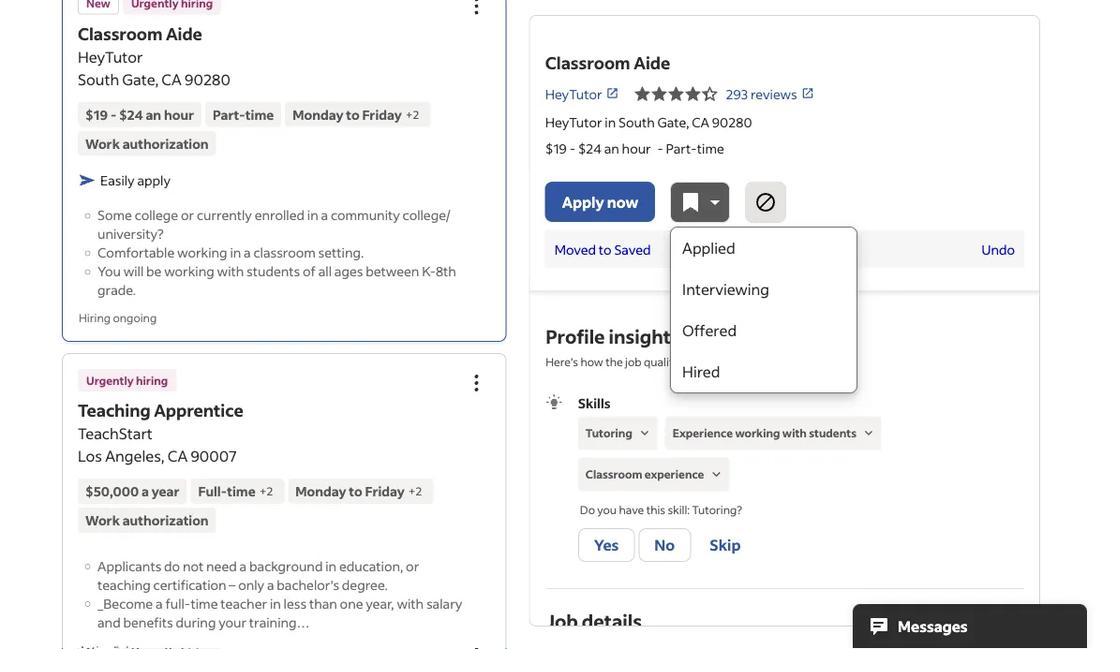 Task type: locate. For each thing, give the bounding box(es) containing it.
1 horizontal spatial south
[[619, 113, 655, 130]]

1 vertical spatial authorization
[[122, 512, 209, 529]]

classroom aide up heytutor link
[[545, 52, 670, 74]]

classroom aide
[[78, 22, 202, 44], [545, 52, 670, 74]]

$24 down heytutor south gate, ca 90280
[[119, 106, 143, 123]]

1 job actions menu is collapsed image from the top
[[465, 0, 488, 17]]

ca inside heytutor south gate, ca 90280
[[162, 69, 182, 89]]

ca up $19 - $24 an hour
[[162, 69, 182, 89]]

+ inside full-time + 2
[[259, 484, 267, 499]]

part- down heytutor south gate, ca 90280
[[213, 106, 245, 123]]

0 vertical spatial an
[[146, 106, 161, 123]]

ca
[[162, 69, 182, 89], [692, 113, 709, 130], [168, 447, 188, 466]]

working down currently
[[177, 244, 227, 261]]

with inside profile insights here's how the job qualifications align with your
[[743, 354, 766, 369]]

need
[[206, 558, 237, 574]]

an down heytutor south gate, ca 90280
[[146, 106, 161, 123]]

classroom up heytutor link
[[545, 52, 630, 74]]

offered menu item
[[671, 310, 857, 351]]

do
[[579, 503, 595, 517]]

1 horizontal spatial students
[[809, 426, 856, 440]]

job actions menu is collapsed image for teaching apprentice
[[465, 372, 488, 395]]

and
[[97, 614, 121, 631]]

missing qualification image inside experience working with students button
[[860, 425, 877, 442]]

hour for $19 - $24 an hour
[[164, 106, 194, 123]]

$50,000 a year
[[85, 483, 179, 500]]

hour for $19 - $24 an hour - part-time
[[622, 140, 651, 157]]

4.2 out of 5 stars. link to 293 company reviews (opens in a new tab) image
[[634, 82, 718, 105]]

here's
[[545, 354, 578, 369]]

0 vertical spatial students
[[247, 263, 300, 280]]

1 vertical spatial your
[[219, 614, 247, 631]]

0 horizontal spatial your
[[219, 614, 247, 631]]

0 vertical spatial classroom
[[78, 22, 162, 44]]

classroom up heytutor south gate, ca 90280
[[78, 22, 162, 44]]

0 vertical spatial $19
[[85, 106, 108, 123]]

monday to friday + 2 for teaching apprentice
[[295, 483, 422, 500]]

0 vertical spatial work authorization
[[85, 135, 209, 152]]

students inside some college or currently enrolled in a community college/ university? comfortable working in a classroom setting. you will be working with students of all ages between k-8th grade.
[[247, 263, 300, 280]]

1 vertical spatial hour
[[622, 140, 651, 157]]

not
[[183, 558, 204, 574]]

a left classroom
[[244, 244, 251, 261]]

los
[[78, 447, 102, 466]]

how
[[580, 354, 603, 369]]

1 work authorization from the top
[[85, 135, 209, 152]]

skip
[[709, 536, 740, 555]]

missing qualification image for experience working with students
[[860, 425, 877, 442]]

salary
[[426, 595, 462, 612]]

hour
[[164, 106, 194, 123], [622, 140, 651, 157]]

college
[[135, 207, 178, 224]]

work authorization for teaching
[[85, 512, 209, 529]]

0 horizontal spatial tutoring
[[585, 426, 632, 440]]

with down currently
[[217, 263, 244, 280]]

0 vertical spatial to
[[346, 106, 360, 123]]

0 horizontal spatial students
[[247, 263, 300, 280]]

heytutor down heytutor link
[[545, 113, 602, 130]]

1 vertical spatial students
[[809, 426, 856, 440]]

1 horizontal spatial $19
[[545, 140, 567, 157]]

ca left 90007 on the bottom left of the page
[[168, 447, 188, 466]]

monday to friday + 2
[[293, 106, 419, 123], [295, 483, 422, 500]]

work authorization down $50,000 a year
[[85, 512, 209, 529]]

1 vertical spatial classroom
[[545, 52, 630, 74]]

angeles,
[[105, 447, 165, 466]]

or inside the applicants do not need a background in education, or teaching certification – only a bachelor's degree. _become a full-time teacher in less than one year, with salary and benefits during your training…
[[406, 558, 419, 574]]

1 vertical spatial monday
[[295, 483, 346, 500]]

1 vertical spatial working
[[164, 263, 214, 280]]

ca down 4.2 out of 5 stars. link to 293 company reviews (opens in a new tab) image
[[692, 113, 709, 130]]

2 work authorization from the top
[[85, 512, 209, 529]]

aide up heytutor south gate, ca 90280
[[166, 22, 202, 44]]

tutoring down missing qualification image
[[692, 503, 736, 517]]

work up easily
[[85, 135, 120, 152]]

tutoring down the skills
[[585, 426, 632, 440]]

1 vertical spatial classroom aide
[[545, 52, 670, 74]]

$24
[[119, 106, 143, 123], [578, 140, 601, 157]]

south up $19 - $24 an hour - part-time
[[619, 113, 655, 130]]

- for $19 - $24 an hour
[[110, 106, 116, 123]]

heytutor up heytutor in south gate, ca 90280
[[545, 85, 602, 102]]

$19 for $19 - $24 an hour - part-time
[[545, 140, 567, 157]]

your down teacher
[[219, 614, 247, 631]]

experience working with students
[[672, 426, 856, 440]]

1 horizontal spatial tutoring
[[692, 503, 736, 517]]

work authorization down $19 - $24 an hour
[[85, 135, 209, 152]]

2 vertical spatial to
[[349, 483, 362, 500]]

time
[[245, 106, 274, 123], [697, 140, 724, 157], [227, 483, 256, 500], [191, 595, 218, 612]]

interviewing menu item
[[671, 269, 857, 310]]

yes
[[594, 536, 618, 555]]

0 vertical spatial or
[[181, 207, 194, 224]]

heytutor inside heytutor south gate, ca 90280
[[78, 47, 143, 66]]

to for apprentice
[[349, 483, 362, 500]]

1 horizontal spatial 90280
[[712, 113, 752, 130]]

- down heytutor south gate, ca 90280
[[110, 106, 116, 123]]

- up apply on the top right
[[569, 140, 575, 157]]

college/
[[403, 207, 450, 224]]

tutoring button
[[578, 417, 657, 450]]

work down $50,000
[[85, 512, 120, 529]]

0 vertical spatial your
[[768, 354, 792, 369]]

-
[[110, 106, 116, 123], [569, 140, 575, 157], [657, 140, 663, 157]]

0 vertical spatial tutoring
[[585, 426, 632, 440]]

experience
[[644, 467, 704, 482]]

0 horizontal spatial $24
[[119, 106, 143, 123]]

1 vertical spatial part-
[[666, 140, 697, 157]]

no button
[[638, 529, 690, 562]]

1 horizontal spatial your
[[768, 354, 792, 369]]

$19
[[85, 106, 108, 123], [545, 140, 567, 157]]

0 vertical spatial monday
[[293, 106, 343, 123]]

1 vertical spatial an
[[604, 140, 619, 157]]

1 horizontal spatial missing qualification image
[[860, 425, 877, 442]]

part- down heytutor in south gate, ca 90280
[[666, 140, 697, 157]]

1 vertical spatial friday
[[365, 483, 405, 500]]

$19 up apply on the top right
[[545, 140, 567, 157]]

classroom aide up heytutor south gate, ca 90280
[[78, 22, 202, 44]]

south inside heytutor south gate, ca 90280
[[78, 69, 119, 89]]

south
[[78, 69, 119, 89], [619, 113, 655, 130]]

job actions menu is collapsed image
[[465, 0, 488, 17], [465, 372, 488, 395]]

urgently hiring
[[86, 373, 168, 388]]

a
[[321, 207, 328, 224], [244, 244, 251, 261], [142, 483, 149, 500], [240, 558, 247, 574], [267, 576, 274, 593], [156, 595, 163, 612]]

classroom experience
[[585, 467, 704, 482]]

0 vertical spatial south
[[78, 69, 119, 89]]

an down heytutor in south gate, ca 90280
[[604, 140, 619, 157]]

south up $19 - $24 an hour
[[78, 69, 119, 89]]

hiring
[[136, 373, 168, 388]]

hour down heytutor south gate, ca 90280
[[164, 106, 194, 123]]

an
[[146, 106, 161, 123], [604, 140, 619, 157]]

a left community
[[321, 207, 328, 224]]

training…
[[249, 614, 310, 631]]

job
[[545, 609, 578, 633]]

293 reviews link
[[726, 85, 814, 102]]

certification
[[153, 576, 226, 593]]

1 vertical spatial tutoring
[[692, 503, 736, 517]]

university?
[[97, 225, 164, 242]]

now
[[607, 192, 638, 211]]

1 horizontal spatial hour
[[622, 140, 651, 157]]

1 vertical spatial south
[[619, 113, 655, 130]]

classroom aide button
[[78, 22, 202, 44]]

aide up 4.2 out of 5 stars. link to 293 company reviews (opens in a new tab) image
[[634, 52, 670, 74]]

0 horizontal spatial gate,
[[122, 69, 159, 89]]

0 vertical spatial job actions menu is collapsed image
[[465, 0, 488, 17]]

1 missing qualification image from the left
[[636, 425, 653, 442]]

benefits
[[123, 614, 173, 631]]

with inside some college or currently enrolled in a community college/ university? comfortable working in a classroom setting. you will be working with students of all ages between k-8th grade.
[[217, 263, 244, 280]]

hired
[[682, 362, 720, 381]]

2 vertical spatial ca
[[168, 447, 188, 466]]

gate, up $19 - $24 an hour
[[122, 69, 159, 89]]

2 job actions menu is collapsed image from the top
[[465, 372, 488, 395]]

students down classroom
[[247, 263, 300, 280]]

hired menu item
[[671, 351, 857, 393]]

or right education,
[[406, 558, 419, 574]]

students down hired menu item
[[809, 426, 856, 440]]

$19 - $24 an hour
[[85, 106, 194, 123]]

friday for apprentice
[[365, 483, 405, 500]]

you
[[97, 263, 121, 280]]

0 vertical spatial authorization
[[122, 135, 209, 152]]

with
[[217, 263, 244, 280], [743, 354, 766, 369], [782, 426, 806, 440], [397, 595, 424, 612]]

in
[[605, 113, 616, 130], [307, 207, 318, 224], [230, 244, 241, 261], [325, 558, 337, 574], [270, 595, 281, 612]]

friday for aide
[[362, 106, 402, 123]]

0 vertical spatial 90280
[[185, 69, 230, 89]]

currently
[[197, 207, 252, 224]]

setting.
[[318, 244, 364, 261]]

1 horizontal spatial $24
[[578, 140, 601, 157]]

0 horizontal spatial 90280
[[185, 69, 230, 89]]

0 vertical spatial gate,
[[122, 69, 159, 89]]

0 horizontal spatial south
[[78, 69, 119, 89]]

1 vertical spatial $19
[[545, 140, 567, 157]]

work for teaching
[[85, 512, 120, 529]]

a left the full-
[[156, 595, 163, 612]]

$19 up easily
[[85, 106, 108, 123]]

in up $19 - $24 an hour - part-time
[[605, 113, 616, 130]]

missing qualification image inside tutoring button
[[636, 425, 653, 442]]

$24 up apply on the top right
[[578, 140, 601, 157]]

your inside the applicants do not need a background in education, or teaching certification – only a bachelor's degree. _become a full-time teacher in less than one year, with salary and benefits during your training…
[[219, 614, 247, 631]]

monday
[[293, 106, 343, 123], [295, 483, 346, 500]]

0 vertical spatial hour
[[164, 106, 194, 123]]

2 horizontal spatial -
[[657, 140, 663, 157]]

in up the training…
[[270, 595, 281, 612]]

2 vertical spatial heytutor
[[545, 113, 602, 130]]

1 vertical spatial monday to friday + 2
[[295, 483, 422, 500]]

0 vertical spatial $24
[[119, 106, 143, 123]]

hour down heytutor in south gate, ca 90280
[[622, 140, 651, 157]]

0 vertical spatial ca
[[162, 69, 182, 89]]

- down heytutor in south gate, ca 90280
[[657, 140, 663, 157]]

0 horizontal spatial aide
[[166, 22, 202, 44]]

enrolled
[[255, 207, 305, 224]]

heytutor down classroom aide button
[[78, 47, 143, 66]]

profile
[[545, 324, 604, 349]]

1 vertical spatial work authorization
[[85, 512, 209, 529]]

0 horizontal spatial $19
[[85, 106, 108, 123]]

your
[[768, 354, 792, 369], [219, 614, 247, 631]]

during
[[176, 614, 216, 631]]

1 horizontal spatial aide
[[634, 52, 670, 74]]

monday for aide
[[293, 106, 343, 123]]

0 vertical spatial monday to friday + 2
[[293, 106, 419, 123]]

to for aide
[[346, 106, 360, 123]]

with right year,
[[397, 595, 424, 612]]

monday right part-time
[[293, 106, 343, 123]]

ca for apprentice
[[168, 447, 188, 466]]

1 horizontal spatial an
[[604, 140, 619, 157]]

the
[[605, 354, 622, 369]]

90280 up part-time
[[185, 69, 230, 89]]

90280 down 293
[[712, 113, 752, 130]]

2 missing qualification image from the left
[[860, 425, 877, 442]]

with inside button
[[782, 426, 806, 440]]

authorization down the year
[[122, 512, 209, 529]]

1 vertical spatial $24
[[578, 140, 601, 157]]

heytutor in south gate, ca 90280
[[545, 113, 752, 130]]

2 vertical spatial classroom
[[585, 467, 642, 482]]

tutoring inside button
[[585, 426, 632, 440]]

1 horizontal spatial part-
[[666, 140, 697, 157]]

0 vertical spatial heytutor
[[78, 47, 143, 66]]

1 vertical spatial work
[[85, 512, 120, 529]]

your down offered menu item
[[768, 354, 792, 369]]

with down hired menu item
[[782, 426, 806, 440]]

0 horizontal spatial or
[[181, 207, 194, 224]]

0 horizontal spatial part-
[[213, 106, 245, 123]]

with right align
[[743, 354, 766, 369]]

missing qualification image
[[708, 466, 724, 483]]

90280 inside heytutor south gate, ca 90280
[[185, 69, 230, 89]]

2 vertical spatial working
[[735, 426, 780, 440]]

heytutor for in
[[545, 113, 602, 130]]

background
[[249, 558, 323, 574]]

0 vertical spatial friday
[[362, 106, 402, 123]]

2 work from the top
[[85, 512, 120, 529]]

ca inside teachstart los angeles, ca 90007
[[168, 447, 188, 466]]

1 vertical spatial to
[[599, 241, 612, 258]]

$24 for $19 - $24 an hour - part-time
[[578, 140, 601, 157]]

1 horizontal spatial or
[[406, 558, 419, 574]]

monday for apprentice
[[295, 483, 346, 500]]

$19 for $19 - $24 an hour
[[85, 106, 108, 123]]

classroom up you
[[585, 467, 642, 482]]

hiring
[[79, 311, 111, 325]]

0 vertical spatial part-
[[213, 106, 245, 123]]

teaching apprentice
[[78, 400, 243, 421]]

1 vertical spatial or
[[406, 558, 419, 574]]

2 authorization from the top
[[122, 512, 209, 529]]

monday up background
[[295, 483, 346, 500]]

1 work from the top
[[85, 135, 120, 152]]

yes button
[[578, 529, 634, 562]]

$24 for $19 - $24 an hour
[[119, 106, 143, 123]]

moved
[[555, 241, 596, 258]]

2 inside full-time + 2
[[267, 484, 273, 499]]

0 horizontal spatial -
[[110, 106, 116, 123]]

1 vertical spatial gate,
[[657, 113, 689, 130]]

working right be
[[164, 263, 214, 280]]

0 horizontal spatial hour
[[164, 106, 194, 123]]

one
[[340, 595, 363, 612]]

1 vertical spatial job actions menu is collapsed image
[[465, 372, 488, 395]]

classroom
[[253, 244, 316, 261]]

your inside profile insights here's how the job qualifications align with your
[[768, 354, 792, 369]]

+ for teaching apprentice
[[408, 484, 416, 499]]

1 horizontal spatial -
[[569, 140, 575, 157]]

1 authorization from the top
[[122, 135, 209, 152]]

authorization up apply
[[122, 135, 209, 152]]

0 vertical spatial work
[[85, 135, 120, 152]]

working right experience
[[735, 426, 780, 440]]

a up only
[[240, 558, 247, 574]]

teacher
[[221, 595, 267, 612]]

authorization for aide
[[122, 135, 209, 152]]

or right college
[[181, 207, 194, 224]]

0 vertical spatial classroom aide
[[78, 22, 202, 44]]

friday
[[362, 106, 402, 123], [365, 483, 405, 500]]

students
[[247, 263, 300, 280], [809, 426, 856, 440]]

moved to saved link
[[555, 241, 651, 258]]

working inside button
[[735, 426, 780, 440]]

0 horizontal spatial an
[[146, 106, 161, 123]]

0 horizontal spatial missing qualification image
[[636, 425, 653, 442]]

year,
[[366, 595, 394, 612]]

missing qualification image
[[636, 425, 653, 442], [860, 425, 877, 442]]

gate, down 4.2 out of 5 stars. link to 293 company reviews (opens in a new tab) image
[[657, 113, 689, 130]]

- for $19 - $24 an hour - part-time
[[569, 140, 575, 157]]

moved to saved
[[555, 241, 651, 258]]



Task type: describe. For each thing, give the bounding box(es) containing it.
saved
[[614, 241, 651, 258]]

–
[[229, 576, 236, 593]]

2 for aide
[[413, 107, 419, 121]]

of
[[303, 263, 316, 280]]

degree.
[[342, 576, 388, 593]]

1 vertical spatial heytutor
[[545, 85, 602, 102]]

an for $19 - $24 an hour
[[146, 106, 161, 123]]

1 vertical spatial ca
[[692, 113, 709, 130]]

ongoing
[[113, 311, 157, 325]]

1 vertical spatial aide
[[634, 52, 670, 74]]

year
[[152, 483, 179, 500]]

293 reviews
[[726, 85, 797, 102]]

k-
[[422, 263, 436, 280]]

be
[[146, 263, 162, 280]]

full-
[[198, 483, 227, 500]]

293
[[726, 85, 748, 102]]

0 horizontal spatial classroom aide
[[78, 22, 202, 44]]

skill:
[[667, 503, 689, 517]]

authorization for apprentice
[[122, 512, 209, 529]]

a right only
[[267, 576, 274, 593]]

profile insights here's how the job qualifications align with your
[[545, 324, 794, 369]]

only
[[238, 576, 264, 593]]

students inside button
[[809, 426, 856, 440]]

apply now
[[562, 192, 638, 211]]

less
[[284, 595, 307, 612]]

than
[[309, 595, 337, 612]]

apply
[[562, 192, 604, 211]]

classroom experience button
[[578, 458, 729, 491]]

or inside some college or currently enrolled in a community college/ university? comfortable working in a classroom setting. you will be working with students of all ages between k-8th grade.
[[181, 207, 194, 224]]

bachelor's
[[277, 576, 339, 593]]

time inside the applicants do not need a background in education, or teaching certification – only a bachelor's degree. _become a full-time teacher in less than one year, with salary and benefits during your training…
[[191, 595, 218, 612]]

easily
[[100, 172, 135, 189]]

missing qualification image for tutoring
[[636, 425, 653, 442]]

heytutor south gate, ca 90280
[[78, 47, 230, 89]]

have
[[619, 503, 644, 517]]

job
[[625, 354, 641, 369]]

insights
[[608, 324, 679, 349]]

?
[[736, 503, 742, 517]]

teaching
[[97, 576, 151, 593]]

ca for aide
[[162, 69, 182, 89]]

some
[[97, 207, 132, 224]]

skip button
[[694, 529, 755, 562]]

1 horizontal spatial classroom aide
[[545, 52, 670, 74]]

between
[[366, 263, 419, 280]]

do
[[164, 558, 180, 574]]

you
[[597, 503, 616, 517]]

will
[[123, 263, 144, 280]]

apply now button
[[545, 182, 655, 222]]

heytutor for south
[[78, 47, 143, 66]]

messages button
[[853, 604, 1087, 649]]

urgently
[[86, 373, 134, 388]]

with inside the applicants do not need a background in education, or teaching certification – only a bachelor's degree. _become a full-time teacher in less than one year, with salary and benefits during your training…
[[397, 595, 424, 612]]

in right enrolled
[[307, 207, 318, 224]]

_become
[[97, 595, 153, 612]]

no
[[654, 536, 675, 555]]

2 for apprentice
[[416, 484, 422, 499]]

hiring ongoing
[[79, 311, 157, 325]]

0 vertical spatial working
[[177, 244, 227, 261]]

experience working with students button
[[665, 417, 881, 450]]

in down currently
[[230, 244, 241, 261]]

job actions menu is collapsed image for classroom aide
[[465, 0, 488, 17]]

grade.
[[97, 282, 136, 298]]

teaching apprentice button
[[78, 400, 243, 421]]

$50,000
[[85, 483, 139, 500]]

details
[[581, 609, 641, 633]]

do you have this skill: tutoring ?
[[579, 503, 742, 517]]

0 vertical spatial aide
[[166, 22, 202, 44]]

qualifications
[[643, 354, 713, 369]]

gate, inside heytutor south gate, ca 90280
[[122, 69, 159, 89]]

experience
[[672, 426, 732, 440]]

job details
[[545, 609, 641, 633]]

ages
[[334, 263, 363, 280]]

reviews
[[751, 85, 797, 102]]

+ for classroom aide
[[406, 107, 413, 121]]

heytutor link
[[545, 84, 619, 104]]

comfortable
[[97, 244, 175, 261]]

align
[[715, 354, 740, 369]]

a left the year
[[142, 483, 149, 500]]

offered
[[682, 321, 737, 340]]

not interested image
[[755, 191, 777, 214]]

in up bachelor's
[[325, 558, 337, 574]]

full-
[[165, 595, 191, 612]]

applied
[[682, 239, 735, 258]]

interviewing
[[682, 280, 770, 299]]

work authorization for classroom
[[85, 135, 209, 152]]

1 vertical spatial 90280
[[712, 113, 752, 130]]

all
[[318, 263, 332, 280]]

work for classroom
[[85, 135, 120, 152]]

messages
[[898, 617, 968, 636]]

90007
[[191, 447, 237, 466]]

easily apply
[[100, 172, 171, 189]]

monday to friday + 2 for classroom aide
[[293, 106, 419, 123]]

1 horizontal spatial gate,
[[657, 113, 689, 130]]

teachstart los angeles, ca 90007
[[78, 424, 237, 466]]

classroom inside button
[[585, 467, 642, 482]]

an for $19 - $24 an hour - part-time
[[604, 140, 619, 157]]

undo
[[982, 241, 1015, 258]]

community
[[331, 207, 400, 224]]

apprentice
[[154, 400, 243, 421]]

education,
[[339, 558, 403, 574]]

applied menu item
[[671, 228, 857, 269]]



Task type: vqa. For each thing, say whether or not it's contained in the screenshot.
JOB ACTIONS FOR ASSOCIATE VETERINARIAN IS COLLAPSED IMAGE
no



